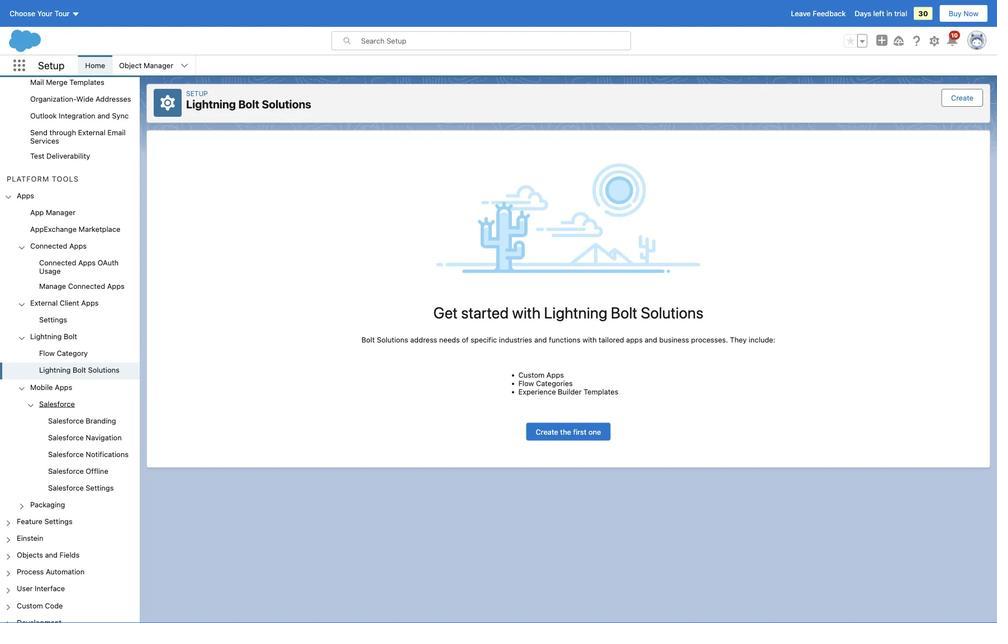 Task type: describe. For each thing, give the bounding box(es) containing it.
mail
[[30, 78, 44, 86]]

objects and fields
[[17, 551, 80, 560]]

create the first one
[[536, 428, 601, 436]]

marketplace
[[79, 225, 120, 233]]

client
[[60, 299, 79, 307]]

external client apps tree item
[[0, 296, 140, 329]]

manager for app manager
[[46, 208, 76, 216]]

group for lightning bolt
[[0, 346, 140, 380]]

lightning down settings link
[[30, 333, 62, 341]]

lightning bolt
[[30, 333, 77, 341]]

salesforce for salesforce settings
[[48, 484, 84, 492]]

setup for setup
[[38, 59, 65, 71]]

branding
[[86, 417, 116, 425]]

days
[[855, 9, 872, 18]]

processes.
[[692, 336, 728, 344]]

integration
[[59, 112, 95, 120]]

mobile
[[30, 383, 53, 391]]

connected apps oauth usage
[[39, 259, 119, 275]]

functions
[[549, 336, 581, 344]]

and left functions
[[535, 336, 547, 344]]

apps link
[[17, 191, 34, 201]]

needs
[[439, 336, 460, 344]]

tools
[[52, 175, 79, 183]]

einstein
[[17, 534, 43, 543]]

mobile apps tree item
[[0, 380, 140, 497]]

packaging link
[[30, 501, 65, 511]]

einstein link
[[17, 534, 43, 544]]

connected for connected apps oauth usage
[[39, 259, 76, 267]]

email
[[108, 128, 126, 137]]

object manager link
[[112, 55, 180, 75]]

navigation
[[86, 433, 122, 442]]

manager for object manager
[[144, 61, 173, 70]]

solutions inside tree item
[[88, 366, 120, 375]]

app manager
[[30, 208, 76, 216]]

lightning bolt solutions
[[39, 366, 120, 375]]

apps down lightning bolt solutions tree item
[[55, 383, 72, 391]]

external client apps link
[[30, 299, 99, 309]]

user interface link
[[17, 585, 65, 595]]

salesforce for salesforce branding
[[48, 417, 84, 425]]

user interface
[[17, 585, 65, 593]]

one
[[589, 428, 601, 436]]

mail merge templates
[[30, 78, 104, 86]]

leave
[[791, 9, 811, 18]]

packaging
[[30, 501, 65, 509]]

30
[[919, 9, 929, 18]]

test deliverability link
[[30, 152, 90, 162]]

connected for connected apps
[[30, 242, 67, 250]]

and right apps
[[645, 336, 658, 344]]

salesforce for salesforce notifications
[[48, 450, 84, 459]]

apps down appexchange marketplace link
[[69, 242, 87, 250]]

outlook integration and sync link
[[30, 112, 129, 122]]

manage connected apps
[[39, 282, 125, 290]]

deliverability
[[46, 152, 90, 160]]

the
[[561, 428, 572, 436]]

feature settings
[[17, 518, 73, 526]]

tour
[[55, 9, 70, 18]]

group containing mail merge templates
[[0, 0, 140, 165]]

apps down platform
[[17, 191, 34, 200]]

object
[[119, 61, 142, 70]]

left
[[874, 9, 885, 18]]

test deliverability
[[30, 152, 90, 160]]

salesforce offline link
[[48, 467, 108, 477]]

connected inside "link"
[[68, 282, 105, 290]]

organization-wide addresses link
[[30, 95, 131, 105]]

mobile apps
[[30, 383, 72, 391]]

leave feedback
[[791, 9, 846, 18]]

organization-wide addresses
[[30, 95, 131, 103]]

oauth
[[98, 259, 119, 267]]

sync
[[112, 112, 129, 120]]

fields
[[60, 551, 80, 560]]

create button
[[942, 89, 984, 107]]

salesforce tree item
[[0, 396, 140, 497]]

days left in trial
[[855, 9, 908, 18]]

code
[[45, 602, 63, 610]]

trial
[[895, 9, 908, 18]]

process automation
[[17, 568, 85, 576]]

choose your tour button
[[9, 4, 80, 22]]

appexchange marketplace
[[30, 225, 120, 233]]

bolt inside "setup lightning bolt solutions"
[[238, 98, 259, 111]]

get
[[434, 303, 458, 322]]

feature
[[17, 518, 43, 526]]

first
[[574, 428, 587, 436]]

connected apps
[[30, 242, 87, 250]]

platform tools
[[7, 175, 79, 183]]

usage
[[39, 267, 61, 275]]

custom for custom code
[[17, 602, 43, 610]]

buy now button
[[940, 4, 989, 22]]

group for connected apps
[[0, 255, 140, 296]]

leave feedback link
[[791, 9, 846, 18]]

lightning inside "setup lightning bolt solutions"
[[186, 98, 236, 111]]

appexchange marketplace link
[[30, 225, 120, 235]]

lightning bolt solutions link
[[39, 366, 120, 376]]

templates inside group
[[70, 78, 104, 86]]

lightning bolt solutions tree item
[[0, 363, 140, 380]]

platform
[[7, 175, 49, 183]]

lightning bolt tree item
[[0, 329, 140, 380]]

create the first one button
[[527, 423, 611, 441]]



Task type: locate. For each thing, give the bounding box(es) containing it.
your
[[37, 9, 53, 18]]

1 horizontal spatial setup
[[186, 89, 208, 97]]

buy
[[949, 9, 962, 18]]

get started with lightning bolt solutions image
[[434, 162, 704, 276]]

create for create the first one
[[536, 428, 559, 436]]

connected down appexchange
[[30, 242, 67, 250]]

0 horizontal spatial create
[[536, 428, 559, 436]]

custom down user
[[17, 602, 43, 610]]

connected
[[30, 242, 67, 250], [39, 259, 76, 267], [68, 282, 105, 290]]

Search Setup text field
[[361, 32, 631, 50]]

flow inside group
[[39, 349, 55, 358]]

solutions inside "setup lightning bolt solutions"
[[262, 98, 311, 111]]

and left "sync"
[[97, 112, 110, 120]]

0 vertical spatial flow
[[39, 349, 55, 358]]

setup link
[[186, 89, 208, 97]]

they
[[730, 336, 747, 344]]

choose
[[10, 9, 35, 18]]

lightning bolt link
[[30, 333, 77, 343]]

choose your tour
[[10, 9, 70, 18]]

external down the outlook integration and sync link
[[78, 128, 106, 137]]

experience
[[519, 388, 556, 396]]

home link
[[78, 55, 112, 75]]

settings down packaging link
[[45, 518, 73, 526]]

with
[[512, 303, 541, 322], [583, 336, 597, 344]]

and inside objects and fields link
[[45, 551, 58, 560]]

salesforce inside 'link'
[[48, 450, 84, 459]]

salesforce for salesforce link
[[39, 400, 75, 408]]

1 vertical spatial external
[[30, 299, 58, 307]]

connected apps oauth usage link
[[39, 259, 140, 275]]

outlook integration and sync
[[30, 112, 129, 120]]

apps inside "link"
[[107, 282, 125, 290]]

and
[[97, 112, 110, 120], [535, 336, 547, 344], [645, 336, 658, 344], [45, 551, 58, 560]]

salesforce navigation
[[48, 433, 122, 442]]

group for apps
[[0, 205, 140, 514]]

settings down offline
[[86, 484, 114, 492]]

group containing connected apps oauth usage
[[0, 255, 140, 296]]

1 vertical spatial setup
[[186, 89, 208, 97]]

with left tailored
[[583, 336, 597, 344]]

lightning
[[186, 98, 236, 111], [544, 303, 608, 322], [30, 333, 62, 341], [39, 366, 71, 375]]

flow left categories
[[519, 379, 534, 388]]

connected down connected apps link
[[39, 259, 76, 267]]

apps inside connected apps oauth usage
[[78, 259, 96, 267]]

category
[[57, 349, 88, 358]]

apps inside custom apps flow categories experience builder templates
[[547, 371, 564, 379]]

1 vertical spatial create
[[536, 428, 559, 436]]

0 vertical spatial connected
[[30, 242, 67, 250]]

0 horizontal spatial templates
[[70, 78, 104, 86]]

builder
[[558, 388, 582, 396]]

0 vertical spatial settings
[[39, 316, 67, 324]]

settings for salesforce settings
[[86, 484, 114, 492]]

custom apps flow categories experience builder templates
[[519, 371, 619, 396]]

settings inside external client apps tree item
[[39, 316, 67, 324]]

custom inside custom apps flow categories experience builder templates
[[519, 371, 545, 379]]

templates inside custom apps flow categories experience builder templates
[[584, 388, 619, 396]]

custom code link
[[17, 602, 63, 612]]

feature settings link
[[17, 518, 73, 528]]

1 vertical spatial custom
[[17, 602, 43, 610]]

custom up experience
[[519, 371, 545, 379]]

solutions
[[262, 98, 311, 111], [641, 303, 704, 322], [377, 336, 408, 344], [88, 366, 120, 375]]

0 horizontal spatial manager
[[46, 208, 76, 216]]

manager inside object manager link
[[144, 61, 173, 70]]

flow down lightning bolt link at the left bottom of the page
[[39, 349, 55, 358]]

group
[[0, 0, 140, 165], [844, 34, 868, 48], [0, 205, 140, 514], [0, 255, 140, 296], [0, 346, 140, 380], [0, 413, 140, 497]]

1 horizontal spatial flow
[[519, 379, 534, 388]]

salesforce branding link
[[48, 417, 116, 427]]

flow category link
[[39, 349, 88, 359]]

manage
[[39, 282, 66, 290]]

0 vertical spatial custom
[[519, 371, 545, 379]]

salesforce navigation link
[[48, 433, 122, 444]]

0 vertical spatial external
[[78, 128, 106, 137]]

setup
[[38, 59, 65, 71], [186, 89, 208, 97]]

0 horizontal spatial custom
[[17, 602, 43, 610]]

settings for feature settings
[[45, 518, 73, 526]]

external inside send through external email services
[[78, 128, 106, 137]]

salesforce notifications link
[[48, 450, 129, 460]]

test
[[30, 152, 44, 160]]

group containing salesforce branding
[[0, 413, 140, 497]]

send through external email services link
[[30, 128, 140, 145]]

1 vertical spatial templates
[[584, 388, 619, 396]]

custom for custom apps flow categories experience builder templates
[[519, 371, 545, 379]]

apps tree item
[[0, 188, 140, 514]]

salesforce inside "link"
[[48, 433, 84, 442]]

templates
[[70, 78, 104, 86], [584, 388, 619, 396]]

0 vertical spatial setup
[[38, 59, 65, 71]]

wide
[[76, 95, 94, 103]]

1 vertical spatial settings
[[86, 484, 114, 492]]

salesforce settings
[[48, 484, 114, 492]]

of
[[462, 336, 469, 344]]

business
[[660, 336, 690, 344]]

1 vertical spatial with
[[583, 336, 597, 344]]

addresses
[[96, 95, 131, 103]]

process automation link
[[17, 568, 85, 578]]

1 horizontal spatial create
[[952, 94, 974, 102]]

specific
[[471, 336, 497, 344]]

0 horizontal spatial flow
[[39, 349, 55, 358]]

salesforce for salesforce offline
[[48, 467, 84, 475]]

connected inside connected apps oauth usage
[[39, 259, 76, 267]]

apps up builder
[[547, 371, 564, 379]]

flow inside custom apps flow categories experience builder templates
[[519, 379, 534, 388]]

send through external email services
[[30, 128, 126, 145]]

1 horizontal spatial with
[[583, 336, 597, 344]]

object manager
[[119, 61, 173, 70]]

address
[[410, 336, 437, 344]]

10
[[952, 32, 959, 38]]

offline
[[86, 467, 108, 475]]

salesforce down mobile apps link
[[39, 400, 75, 408]]

objects and fields link
[[17, 551, 80, 561]]

settings link
[[39, 316, 67, 326]]

lightning up mobile apps
[[39, 366, 71, 375]]

0 vertical spatial manager
[[144, 61, 173, 70]]

started
[[461, 303, 509, 322]]

apps left oauth
[[78, 259, 96, 267]]

2 vertical spatial settings
[[45, 518, 73, 526]]

outlook
[[30, 112, 57, 120]]

external inside tree item
[[30, 299, 58, 307]]

external client apps
[[30, 299, 99, 307]]

include:
[[749, 336, 776, 344]]

salesforce settings link
[[48, 484, 114, 494]]

setup inside "setup lightning bolt solutions"
[[186, 89, 208, 97]]

1 vertical spatial manager
[[46, 208, 76, 216]]

salesforce down salesforce link
[[48, 417, 84, 425]]

0 vertical spatial templates
[[70, 78, 104, 86]]

setup for setup lightning bolt solutions
[[186, 89, 208, 97]]

now
[[964, 9, 979, 18]]

manager inside app manager link
[[46, 208, 76, 216]]

apps down manage connected apps "link"
[[81, 299, 99, 307]]

connected apps tree item
[[0, 238, 140, 296]]

get started with lightning bolt solutions
[[434, 303, 704, 322]]

salesforce down salesforce branding link
[[48, 433, 84, 442]]

setup lightning bolt solutions
[[186, 89, 311, 111]]

1 vertical spatial flow
[[519, 379, 534, 388]]

buy now
[[949, 9, 979, 18]]

lightning up bolt solutions address needs of specific industries and functions with tailored apps and business processes. they include:
[[544, 303, 608, 322]]

salesforce up salesforce settings
[[48, 467, 84, 475]]

templates right builder
[[584, 388, 619, 396]]

0 vertical spatial with
[[512, 303, 541, 322]]

connected apps link
[[30, 242, 87, 252]]

create for create
[[952, 94, 974, 102]]

manager up appexchange
[[46, 208, 76, 216]]

mobile apps link
[[30, 383, 72, 393]]

bolt
[[238, 98, 259, 111], [611, 303, 638, 322], [64, 333, 77, 341], [362, 336, 375, 344], [73, 366, 86, 375]]

0 horizontal spatial external
[[30, 299, 58, 307]]

0 horizontal spatial setup
[[38, 59, 65, 71]]

templates up wide
[[70, 78, 104, 86]]

apps down oauth
[[107, 282, 125, 290]]

external down manage
[[30, 299, 58, 307]]

and up the process automation
[[45, 551, 58, 560]]

0 horizontal spatial with
[[512, 303, 541, 322]]

group containing flow category
[[0, 346, 140, 380]]

appexchange
[[30, 225, 77, 233]]

group containing app manager
[[0, 205, 140, 514]]

home
[[85, 61, 105, 70]]

with up industries
[[512, 303, 541, 322]]

2 vertical spatial connected
[[68, 282, 105, 290]]

process
[[17, 568, 44, 576]]

apps
[[17, 191, 34, 200], [69, 242, 87, 250], [78, 259, 96, 267], [107, 282, 125, 290], [81, 299, 99, 307], [547, 371, 564, 379], [55, 383, 72, 391]]

salesforce offline
[[48, 467, 108, 475]]

salesforce for salesforce navigation
[[48, 433, 84, 442]]

group for salesforce
[[0, 413, 140, 497]]

manager right object
[[144, 61, 173, 70]]

salesforce up the "salesforce offline"
[[48, 450, 84, 459]]

salesforce notifications
[[48, 450, 129, 459]]

1 horizontal spatial custom
[[519, 371, 545, 379]]

1 horizontal spatial external
[[78, 128, 106, 137]]

in
[[887, 9, 893, 18]]

categories
[[536, 379, 573, 388]]

lightning down setup link
[[186, 98, 236, 111]]

1 vertical spatial connected
[[39, 259, 76, 267]]

connected down connected apps oauth usage link
[[68, 282, 105, 290]]

through
[[50, 128, 76, 137]]

salesforce down salesforce offline link
[[48, 484, 84, 492]]

settings inside salesforce tree item
[[86, 484, 114, 492]]

0 vertical spatial create
[[952, 94, 974, 102]]

1 horizontal spatial templates
[[584, 388, 619, 396]]

notifications
[[86, 450, 129, 459]]

and inside the outlook integration and sync link
[[97, 112, 110, 120]]

apps
[[627, 336, 643, 344]]

settings up the lightning bolt
[[39, 316, 67, 324]]

bolt solutions address needs of specific industries and functions with tailored apps and business processes. they include:
[[362, 336, 776, 344]]

mail merge templates link
[[30, 78, 104, 88]]

1 horizontal spatial manager
[[144, 61, 173, 70]]

send
[[30, 128, 48, 137]]

app
[[30, 208, 44, 216]]



Task type: vqa. For each thing, say whether or not it's contained in the screenshot.
Apps in the CONNECTED APPS OAUTH USAGE
yes



